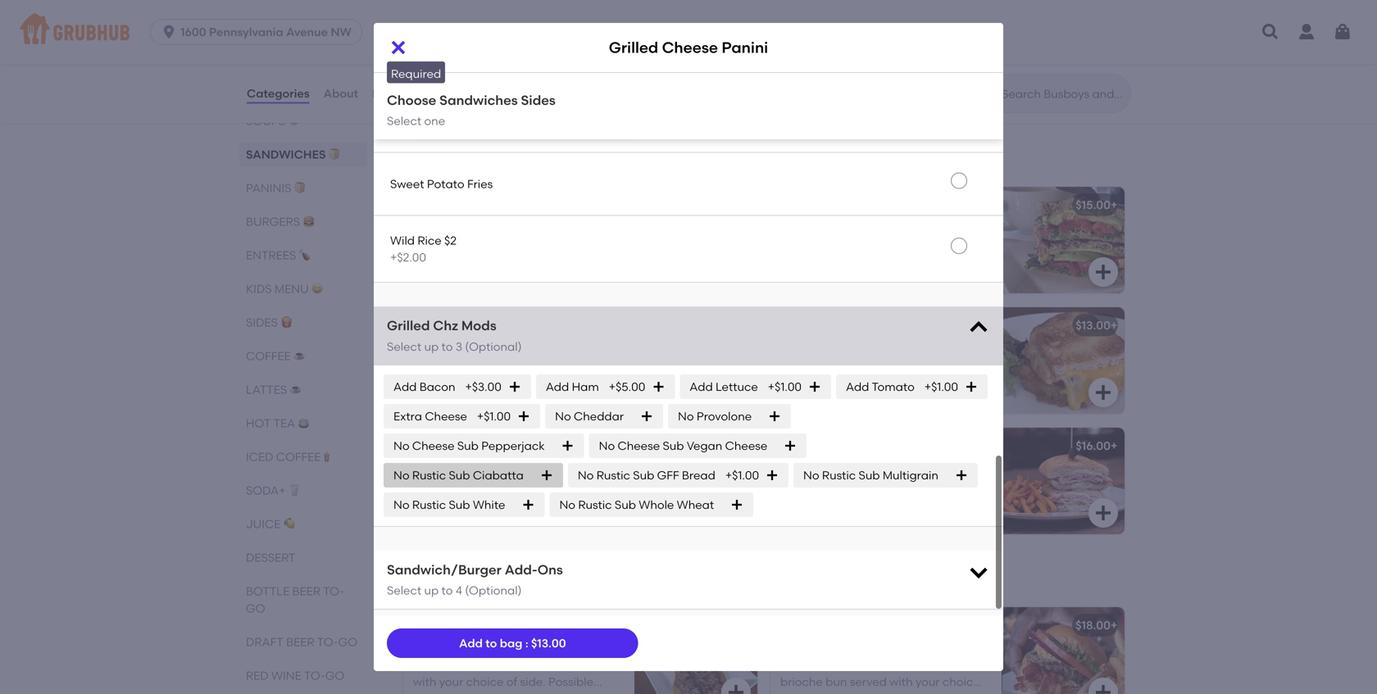Task type: describe. For each thing, give the bounding box(es) containing it.
lettuce, inside cage-free, veg-fed, halal fried chicken, buttermilk, shredded lettuce, tomato, dill pickle aioli, brioche bun.    possible allergies: dairy, gluten.
[[781, 75, 823, 89]]

(vegan). for peppers,
[[877, 255, 924, 269]]

cheddar inside cheddar cheese, provolone, rustic bread.    possible allergies: dairy, gluten.
[[781, 345, 831, 359]]

possible inside brisket ground beef patty, bacon, cheddar, lettuce, tomato, onion, brioche bun served with your choice of side.    possible allergies: dai
[[823, 692, 868, 695]]

crab for crab cake, lettuce, tomato, onion, old bay tartar sauce (on side), brioche bun. crab cake is not gluten-free friendly.     possible allergies: gluten, seafood, dairy.
[[413, 42, 442, 56]]

your inside brisket ground beef patty, bacon, cheddar, lettuce, tomato, onion, brioche bun served with your choice of side.    possible allergies: dai
[[916, 676, 940, 689]]

gluten. inside cage-free, veg-fed, halal fried chicken, buttermilk, shredded lettuce, tomato, dill pickle aioli, brioche bun.    possible allergies: dairy, gluten.
[[781, 108, 821, 122]]

harissa,
[[451, 238, 494, 252]]

2 vertical spatial to
[[486, 637, 497, 651]]

old
[[413, 58, 433, 72]]

red inside avocado, arugula, vegan cheese, roasted red peppers, vegan pesto, multigrain bread (vegan).     possible allergies: gluten.
[[827, 238, 845, 252]]

no for no rustic sub multigrain
[[804, 469, 820, 483]]

bag
[[500, 637, 523, 651]]

buttermilk,
[[830, 58, 890, 72]]

pulled
[[781, 463, 815, 477]]

coffee
[[246, 349, 291, 363]]

allergies: inside avocado, arugula, vegan cheese, roasted red peppers, vegan pesto, multigrain bread (vegan).     possible allergies: gluten.
[[781, 271, 831, 285]]

bread. inside pulled pork, ham, swiss cheese, dill pickles, dijonnaise, ciabatta bread.
[[939, 479, 975, 493]]

tomato, inside brisket ground beef patty, lettuce, tomato, onion, brioche bun served with your choice of side.    possible allergies: onion, tomato, gluten.
[[413, 659, 458, 673]]

iced coffee🧋
[[246, 450, 333, 464]]

vegan up 'peppers,'
[[885, 221, 920, 235]]

is
[[547, 75, 555, 89]]

lettuce, inside brisket ground beef patty, lettuce, tomato, onion, brioche bun served with your choice of side.    possible allergies: onion, tomato, gluten.
[[559, 642, 601, 656]]

(optional) for chz
[[465, 340, 522, 354]]

rustic for no rustic sub white
[[412, 498, 446, 512]]

vegan
[[687, 439, 723, 453]]

select for sandwich/burger add-ons
[[387, 584, 422, 598]]

pesto,
[[937, 238, 971, 252]]

seafood,
[[509, 108, 559, 122]]

panini down $21.00 +
[[722, 38, 769, 57]]

red wine to-go
[[246, 669, 345, 683]]

coffee ☕️
[[246, 349, 305, 363]]

☕️ for coffee ☕️
[[294, 349, 305, 363]]

1600 pennsylvania avenue nw
[[181, 25, 352, 39]]

possible inside "tempeh, sauteed onion, arugula, vegan harissa, roasted red pepper, french loaf (vegan).    possible allergies: gluten."
[[528, 255, 573, 269]]

allergies: inside brisket ground beef patty, bacon, cheddar, lettuce, tomato, onion, brioche bun served with your choice of side.    possible allergies: dai
[[871, 692, 921, 695]]

no for no cheddar
[[555, 410, 571, 424]]

chz
[[433, 318, 458, 334]]

avocado, arugula, vegan cheese, roasted red peppers, vegan pesto, multigrain bread (vegan).     possible allergies: gluten.
[[781, 221, 971, 285]]

+$1.00 for no rustic sub gff bread
[[726, 469, 760, 483]]

0 horizontal spatial burgers 🍔
[[246, 215, 314, 229]]

rustic for no rustic sub multigrain
[[823, 469, 856, 483]]

2 vertical spatial crab
[[486, 75, 514, 89]]

bread
[[840, 255, 874, 269]]

cubano
[[781, 439, 826, 453]]

add for add bacon
[[394, 380, 417, 394]]

up for grilled
[[424, 340, 439, 354]]

beef for tomato,
[[864, 642, 889, 656]]

+$1.00 for extra cheese
[[477, 410, 511, 424]]

potato
[[427, 177, 465, 191]]

tempeh panini image
[[635, 187, 758, 294]]

1 vertical spatial lettuce
[[716, 380, 759, 394]]

cheese, inside cheddar cheese, provolone, rustic bread.    possible allergies: dairy, gluten.
[[834, 345, 877, 359]]

avenue
[[286, 25, 328, 39]]

roasted
[[413, 319, 460, 333]]

bread. inside cheddar cheese, provolone, rustic bread.    possible allergies: dairy, gluten.
[[781, 362, 817, 376]]

brioche inside cage-free, veg-fed, halal fried chicken, buttermilk, shredded lettuce, tomato, dill pickle aioli, brioche bun.    possible allergies: dairy, gluten.
[[781, 92, 823, 106]]

multigrain
[[883, 469, 939, 483]]

1 vertical spatial paninis 🍞
[[246, 181, 306, 195]]

bread
[[682, 469, 716, 483]]

dill inside pulled pork, ham, swiss cheese, dill pickles, dijonnaise, ciabatta bread.
[[958, 463, 974, 477]]

0 vertical spatial chicken
[[812, 19, 858, 33]]

1 horizontal spatial burgers
[[400, 569, 485, 590]]

soda+
[[246, 484, 286, 498]]

best seller
[[791, 302, 841, 314]]

choose sandwiches sides select one
[[387, 92, 556, 128]]

ciabatta
[[473, 469, 524, 483]]

0 horizontal spatial 🍞
[[294, 181, 306, 195]]

extra
[[394, 410, 422, 424]]

0 horizontal spatial chicken
[[413, 439, 460, 453]]

rice
[[418, 234, 442, 248]]

tempeh,
[[413, 221, 461, 235]]

soups 🍜
[[246, 114, 300, 128]]

add raw onion
[[587, 62, 673, 75]]

sweet potato fries
[[390, 177, 493, 191]]

halal
[[893, 42, 921, 56]]

busboys
[[413, 619, 460, 633]]

cheese for grilled cheese panini
[[662, 38, 719, 57]]

main navigation navigation
[[0, 0, 1378, 64]]

$16.00 + for cubano panini
[[1076, 439, 1118, 453]]

allergies: inside cheddar cheese, provolone, rustic bread.    possible allergies: dairy, gluten.
[[868, 362, 918, 376]]

possible inside avocado, arugula, vegan cheese, roasted red peppers, vegan pesto, multigrain bread (vegan).     possible allergies: gluten.
[[926, 255, 971, 269]]

tomato for sub tomato
[[570, 91, 613, 105]]

fried
[[923, 42, 949, 56]]

no for no rustic sub gff bread
[[578, 469, 594, 483]]

entrees 🍗
[[246, 249, 310, 262]]

vinegar
[[672, 32, 716, 46]]

served inside brisket ground beef patty, lettuce, tomato, onion, brioche bun served with your choice of side.    possible allergies: onion, tomato, gluten.
[[567, 659, 604, 673]]

brioche inside crab cake, lettuce, tomato, onion, old bay tartar sauce (on side), brioche bun. crab cake is not gluten-free friendly.     possible allergies: gluten, seafood, dairy.
[[413, 75, 456, 89]]

to- for draft beer to-go
[[317, 636, 338, 650]]

swiss
[[880, 463, 909, 477]]

hot tea 🍵
[[246, 417, 310, 431]]

allergies: inside "tempeh, sauteed onion, arugula, vegan harissa, roasted red pepper, french loaf (vegan).    possible allergies: gluten."
[[413, 271, 464, 285]]

fed,
[[869, 42, 890, 56]]

best
[[791, 302, 812, 314]]

vegan left pesto, at top right
[[900, 238, 934, 252]]

sandwiches
[[440, 92, 518, 108]]

dijonnaise,
[[825, 479, 885, 493]]

tomato for add tomato
[[872, 380, 915, 394]]

sides 🍟
[[246, 316, 292, 330]]

no cheese sub vegan cheese
[[599, 439, 768, 453]]

with inside brisket ground beef patty, bacon, cheddar, lettuce, tomato, onion, brioche bun served with your choice of side.    possible allergies: dai
[[890, 676, 913, 689]]

to- for red wine to-go
[[304, 669, 325, 683]]

dill inside cage-free, veg-fed, halal fried chicken, buttermilk, shredded lettuce, tomato, dill pickle aioli, brioche bun.    possible allergies: dairy, gluten.
[[873, 75, 888, 89]]

beer for bottle
[[292, 585, 321, 599]]

served inside brisket ground beef patty, bacon, cheddar, lettuce, tomato, onion, brioche bun served with your choice of side.    possible allergies: dai
[[850, 676, 887, 689]]

cheese for no cheese sub pepperjack
[[412, 439, 455, 453]]

onion, inside brisket ground beef patty, bacon, cheddar, lettuce, tomato, onion, brioche bun served with your choice of side.    possible allergies: dai
[[925, 659, 959, 673]]

onion, inside brisket ground beef patty, lettuce, tomato, onion, brioche bun served with your choice of side.    possible allergies: onion, tomato, gluten.
[[460, 659, 494, 673]]

$18.00 +
[[1076, 619, 1118, 633]]

brisket for brisket ground beef patty, bacon, cheddar, lettuce, tomato, onion, brioche bun served with your choice of side.    possible allergies: dai
[[781, 642, 818, 656]]

bun inside brisket ground beef patty, bacon, cheddar, lettuce, tomato, onion, brioche bun served with your choice of side.    possible allergies: dai
[[826, 676, 848, 689]]

choice inside brisket ground beef patty, bacon, cheddar, lettuce, tomato, onion, brioche bun served with your choice of side.    possible allergies: dai
[[943, 676, 981, 689]]

rustic for no rustic sub whole wheat
[[579, 498, 612, 512]]

1 vertical spatial 🍔
[[489, 569, 507, 590]]

tomato, inside brisket ground beef patty, bacon, cheddar, lettuce, tomato, onion, brioche bun served with your choice of side.    possible allergies: dai
[[878, 659, 922, 673]]

required
[[391, 67, 441, 81]]

$15.00 +
[[1076, 198, 1118, 212]]

add-
[[505, 562, 538, 578]]

crab cake sandwich
[[413, 19, 533, 33]]

add down busboys burger*
[[459, 637, 483, 651]]

1 horizontal spatial lettuce
[[838, 62, 881, 75]]

side),
[[552, 58, 582, 72]]

grilled for grilled cheese panini
[[609, 38, 659, 57]]

add for add raw onion
[[587, 62, 610, 75]]

lattes
[[246, 383, 287, 397]]

rustic for no rustic sub gff bread
[[597, 469, 631, 483]]

multigrain
[[781, 255, 838, 269]]

bacon & cheddar burger* image
[[1002, 608, 1125, 695]]

no rustic sub multigrain
[[804, 469, 939, 483]]

of inside brisket ground beef patty, lettuce, tomato, onion, brioche bun served with your choice of side.    possible allergies: onion, tomato, gluten.
[[507, 676, 518, 689]]

tartar
[[460, 58, 492, 72]]

🍵
[[298, 417, 310, 431]]

pepperjack
[[482, 439, 545, 453]]

bacon
[[420, 380, 456, 394]]

onion, inside "tempeh, sauteed onion, arugula, vegan harissa, roasted red pepper, french loaf (vegan).    possible allergies: gluten."
[[512, 221, 547, 235]]

add for add lettuce
[[690, 380, 713, 394]]

dairy, inside cage-free, veg-fed, halal fried chicken, buttermilk, shredded lettuce, tomato, dill pickle aioli, brioche bun.    possible allergies: dairy, gluten.
[[954, 92, 986, 106]]

+$1.00 for add lettuce
[[768, 380, 802, 394]]

no for no rustic sub white
[[394, 498, 410, 512]]

$18.00
[[1076, 619, 1111, 633]]

vegan inside "tempeh, sauteed onion, arugula, vegan harissa, roasted red pepper, french loaf (vegan).    possible allergies: gluten."
[[413, 238, 448, 252]]

balsamic
[[482, 121, 533, 135]]

(vegan). for roasted
[[478, 255, 525, 269]]

choice inside brisket ground beef patty, lettuce, tomato, onion, brioche bun served with your choice of side.    possible allergies: onion, tomato, gluten.
[[466, 676, 504, 689]]

🍜
[[288, 114, 300, 128]]

1 vertical spatial $13.00
[[531, 637, 566, 651]]

panini up ciabatta
[[462, 439, 498, 453]]

french
[[413, 255, 452, 269]]

🥛
[[289, 484, 300, 498]]

ground for onion,
[[453, 642, 493, 656]]

+ for 'bacon & cheddar burger*' image
[[1111, 619, 1118, 633]]

😀
[[312, 282, 323, 296]]

go for draft beer to-go
[[338, 636, 358, 650]]

entrees
[[246, 249, 296, 262]]

gluten,
[[466, 108, 507, 122]]

cheddar cheese, provolone, rustic bread.    possible allergies: dairy, gluten.
[[781, 345, 971, 393]]

roasted vegetable panini button
[[404, 308, 758, 414]]

dressing
[[485, 62, 533, 75]]

free,
[[817, 42, 842, 56]]

brisket ground beef patty, bacon, cheddar, lettuce, tomato, onion, brioche bun served with your choice of side.    possible allergies: dai
[[781, 642, 981, 695]]

+$2.00
[[390, 251, 427, 264]]

1 horizontal spatial $13.00
[[1076, 319, 1111, 333]]

cheese for no cheese sub vegan cheese
[[618, 439, 660, 453]]

:
[[526, 637, 529, 651]]

of inside brisket ground beef patty, bacon, cheddar, lettuce, tomato, onion, brioche bun served with your choice of side.    possible allergies: dai
[[781, 692, 792, 695]]

onion
[[640, 62, 673, 75]]

bun. inside crab cake, lettuce, tomato, onion, old bay tartar sauce (on side), brioche bun. crab cake is not gluten-free friendly.     possible allergies: gluten, seafood, dairy.
[[459, 75, 483, 89]]

+$5.00
[[609, 380, 646, 394]]

dessert
[[246, 551, 296, 565]]

add for add ham
[[546, 380, 569, 394]]

arugula, inside "tempeh, sauteed onion, arugula, vegan harissa, roasted red pepper, french loaf (vegan).    possible allergies: gluten."
[[549, 221, 596, 235]]

bay
[[436, 58, 457, 72]]

add for add tomato
[[847, 380, 870, 394]]

cheese for extra cheese
[[425, 410, 467, 424]]

$21.00
[[709, 19, 744, 33]]

bottle beer to- go
[[246, 585, 344, 616]]

brioche inside brisket ground beef patty, bacon, cheddar, lettuce, tomato, onion, brioche bun served with your choice of side.    possible allergies: dai
[[781, 676, 823, 689]]

$16.00 + for chicken panini
[[709, 439, 751, 453]]

sandwiches
[[246, 148, 326, 162]]

cheese, inside pulled pork, ham, swiss cheese, dill pickles, dijonnaise, ciabatta bread.
[[912, 463, 955, 477]]



Task type: vqa. For each thing, say whether or not it's contained in the screenshot.
the left the add
no



Task type: locate. For each thing, give the bounding box(es) containing it.
+
[[744, 19, 751, 33], [1111, 198, 1118, 212], [1111, 319, 1118, 333], [744, 439, 751, 453], [1111, 439, 1118, 453], [1111, 619, 1118, 633]]

sandwich up sauce
[[477, 19, 533, 33]]

1 $16.00 + from the left
[[709, 439, 751, 453]]

1 up from the top
[[424, 340, 439, 354]]

with inside brisket ground beef patty, lettuce, tomato, onion, brioche bun served with your choice of side.    possible allergies: onion, tomato, gluten.
[[413, 676, 437, 689]]

bun
[[542, 659, 564, 673], [826, 676, 848, 689]]

crab for crab cake sandwich
[[413, 19, 442, 33]]

sweet potato fries button
[[374, 153, 1004, 215]]

1 vertical spatial cheese,
[[834, 345, 877, 359]]

0 horizontal spatial your
[[439, 676, 464, 689]]

and
[[647, 32, 669, 46]]

chicken panini image
[[635, 428, 758, 535]]

bread.
[[781, 362, 817, 376], [939, 479, 975, 493]]

add left ham
[[546, 380, 569, 394]]

1 horizontal spatial sandwich
[[861, 19, 917, 33]]

0 vertical spatial $13.00
[[1076, 319, 1111, 333]]

brisket ground beef patty, lettuce, tomato, onion, brioche bun served with your choice of side.    possible allergies: onion, tomato, gluten.
[[413, 642, 604, 695]]

2 arugula, from the left
[[836, 221, 883, 235]]

roasted down avocado,
[[781, 238, 824, 252]]

0 vertical spatial dill
[[873, 75, 888, 89]]

categories button
[[246, 64, 311, 123]]

to- up draft beer to-go
[[323, 585, 344, 599]]

busboys burger* image
[[635, 608, 758, 695]]

1 vertical spatial tomato
[[872, 380, 915, 394]]

1 your from the left
[[439, 676, 464, 689]]

svg image
[[1334, 22, 1353, 42], [724, 62, 737, 75], [897, 62, 910, 75], [1094, 83, 1114, 103], [968, 317, 991, 340], [1094, 383, 1114, 403], [641, 410, 654, 423], [784, 440, 797, 453], [540, 469, 554, 482], [766, 469, 779, 482], [1094, 504, 1114, 523], [968, 561, 991, 584]]

1 beef from the left
[[496, 642, 521, 656]]

(vegan). inside avocado, arugula, vegan cheese, roasted red peppers, vegan pesto, multigrain bread (vegan).     possible allergies: gluten.
[[877, 255, 924, 269]]

sub ranch dressing
[[422, 62, 533, 75]]

select inside sandwich/burger add-ons select up to 4 (optional)
[[387, 584, 422, 598]]

3 select from the top
[[387, 584, 422, 598]]

cheddar down ham
[[574, 410, 624, 424]]

to- for bottle beer to- go
[[323, 585, 344, 599]]

0 vertical spatial white
[[447, 121, 479, 135]]

lettuce, up sauce
[[477, 42, 519, 56]]

brioche
[[413, 75, 456, 89], [781, 92, 823, 106], [497, 659, 540, 673], [781, 676, 823, 689]]

avocado,
[[781, 221, 833, 235]]

1 vertical spatial burgers 🍔
[[400, 569, 507, 590]]

svg image inside 'main navigation' navigation
[[1334, 22, 1353, 42]]

no down the no rustic sub ciabatta
[[394, 498, 410, 512]]

🍋
[[284, 518, 295, 532]]

go for red wine to-go
[[325, 669, 345, 683]]

up inside grilled chz mods select up to 3 (optional)
[[424, 340, 439, 354]]

white right one
[[447, 121, 479, 135]]

your down 'bacon,'
[[916, 676, 940, 689]]

bottle
[[246, 585, 290, 599]]

Search Busboys and Poets - 450 K search field
[[1001, 86, 1126, 102]]

arugula, up 'peppers,'
[[836, 221, 883, 235]]

beef left 'bacon,'
[[864, 642, 889, 656]]

seller
[[814, 302, 841, 314]]

0 vertical spatial lettuce
[[838, 62, 881, 75]]

side. inside brisket ground beef patty, lettuce, tomato, onion, brioche bun served with your choice of side.    possible allergies: onion, tomato, gluten.
[[520, 676, 546, 689]]

panini inside button
[[524, 319, 559, 333]]

gluten. inside avocado, arugula, vegan cheese, roasted red peppers, vegan pesto, multigrain bread (vegan).     possible allergies: gluten.
[[834, 271, 874, 285]]

1 vertical spatial dairy,
[[921, 362, 953, 376]]

arugula, inside avocado, arugula, vegan cheese, roasted red peppers, vegan pesto, multigrain bread (vegan).     possible allergies: gluten.
[[836, 221, 883, 235]]

1 vertical spatial to-
[[317, 636, 338, 650]]

patty, for brioche
[[524, 642, 556, 656]]

paninis up sweet potato fries
[[400, 149, 475, 170]]

up down sandwich/burger
[[424, 584, 439, 598]]

2 up from the top
[[424, 584, 439, 598]]

dill
[[873, 75, 888, 89], [958, 463, 974, 477]]

to- inside bottle beer to- go
[[323, 585, 344, 599]]

crab up the friendly.
[[486, 75, 514, 89]]

brisket inside brisket ground beef patty, bacon, cheddar, lettuce, tomato, onion, brioche bun served with your choice of side.    possible allergies: dai
[[781, 642, 818, 656]]

mods
[[462, 318, 497, 334]]

allergies: inside cage-free, veg-fed, halal fried chicken, buttermilk, shredded lettuce, tomato, dill pickle aioli, brioche bun.    possible allergies: dairy, gluten.
[[901, 92, 951, 106]]

0 vertical spatial of
[[507, 676, 518, 689]]

1 ground from the left
[[453, 642, 493, 656]]

pennsylvania
[[209, 25, 284, 39]]

2 your from the left
[[916, 676, 940, 689]]

paninis down sandwiches
[[246, 181, 292, 195]]

beer
[[292, 585, 321, 599], [286, 636, 315, 650]]

bun up 'tomato,'
[[542, 659, 564, 673]]

wheat
[[677, 498, 715, 512]]

+$1.00 down rustic
[[925, 380, 959, 394]]

red left pepper,
[[542, 238, 561, 252]]

beef inside brisket ground beef patty, lettuce, tomato, onion, brioche bun served with your choice of side.    possible allergies: onion, tomato, gluten.
[[496, 642, 521, 656]]

$15.00
[[1076, 198, 1111, 212]]

gff
[[658, 469, 680, 483]]

select for choose sandwiches sides
[[387, 114, 422, 128]]

no rustic sub ciabatta
[[394, 469, 524, 483]]

possible inside cage-free, veg-fed, halal fried chicken, buttermilk, shredded lettuce, tomato, dill pickle aioli, brioche bun.    possible allergies: dairy, gluten.
[[853, 92, 898, 106]]

ground up the cheddar,
[[820, 642, 861, 656]]

1 vertical spatial chicken
[[413, 439, 460, 453]]

+$1.00 right the 'add lettuce'
[[768, 380, 802, 394]]

2 select from the top
[[387, 340, 422, 354]]

lettuce, inside brisket ground beef patty, bacon, cheddar, lettuce, tomato, onion, brioche bun served with your choice of side.    possible allergies: dai
[[833, 659, 875, 673]]

1 vertical spatial served
[[850, 676, 887, 689]]

1 horizontal spatial cheddar
[[781, 345, 831, 359]]

$16.00 for chicken panini
[[709, 439, 744, 453]]

ground inside brisket ground beef patty, bacon, cheddar, lettuce, tomato, onion, brioche bun served with your choice of side.    possible allergies: dai
[[820, 642, 861, 656]]

ham,
[[848, 463, 877, 477]]

dairy.
[[562, 108, 593, 122]]

select inside choose sandwiches sides select one
[[387, 114, 422, 128]]

possible inside brisket ground beef patty, lettuce, tomato, onion, brioche bun served with your choice of side.    possible allergies: onion, tomato, gluten.
[[549, 676, 594, 689]]

to left 4
[[442, 584, 453, 598]]

2 ground from the left
[[820, 642, 861, 656]]

spinach
[[447, 91, 492, 105]]

bun. inside cage-free, veg-fed, halal fried chicken, buttermilk, shredded lettuce, tomato, dill pickle aioli, brioche bun.    possible allergies: dairy, gluten.
[[826, 92, 850, 106]]

no up no rustic sub white
[[394, 469, 410, 483]]

possible inside cheddar cheese, provolone, rustic bread.    possible allergies: dairy, gluten.
[[820, 362, 865, 376]]

no down cubano
[[804, 469, 820, 483]]

cheese
[[662, 38, 719, 57], [425, 410, 467, 424], [412, 439, 455, 453], [618, 439, 660, 453], [726, 439, 768, 453]]

1 horizontal spatial chicken
[[812, 19, 858, 33]]

patty, inside brisket ground beef patty, lettuce, tomato, onion, brioche bun served with your choice of side.    possible allergies: onion, tomato, gluten.
[[524, 642, 556, 656]]

nw
[[331, 25, 352, 39]]

cheese, up pesto, at top right
[[923, 221, 966, 235]]

sweet
[[390, 177, 424, 191]]

cake
[[445, 19, 475, 33]]

add ham
[[546, 380, 599, 394]]

2 brisket from the left
[[781, 642, 818, 656]]

of up 'tomato,'
[[507, 676, 518, 689]]

$16.00 for cubano panini
[[1076, 439, 1111, 453]]

0 vertical spatial grilled
[[609, 38, 659, 57]]

0 vertical spatial burgers
[[246, 215, 300, 229]]

1 vertical spatial bread.
[[939, 479, 975, 493]]

go down "bottle" on the bottom left
[[246, 602, 265, 616]]

rustic up no rustic sub white
[[412, 469, 446, 483]]

0 vertical spatial (optional)
[[465, 340, 522, 354]]

to inside grilled chz mods select up to 3 (optional)
[[442, 340, 453, 354]]

lettuce, inside crab cake, lettuce, tomato, onion, old bay tartar sauce (on side), brioche bun. crab cake is not gluten-free friendly.     possible allergies: gluten, seafood, dairy.
[[477, 42, 519, 56]]

paninis 🍞
[[400, 149, 496, 170], [246, 181, 306, 195]]

0 horizontal spatial cheddar
[[574, 410, 624, 424]]

beef inside brisket ground beef patty, bacon, cheddar, lettuce, tomato, onion, brioche bun served with your choice of side.    possible allergies: dai
[[864, 642, 889, 656]]

select inside grilled chz mods select up to 3 (optional)
[[387, 340, 422, 354]]

no for no rustic sub ciabatta
[[394, 469, 410, 483]]

add bacon
[[394, 380, 456, 394]]

+$1.00 down +$3.00
[[477, 410, 511, 424]]

possible down is
[[531, 92, 576, 106]]

1 patty, from the left
[[524, 642, 556, 656]]

1 vertical spatial ☕️
[[290, 383, 302, 397]]

0 vertical spatial select
[[387, 114, 422, 128]]

gluten. down "loaf"
[[466, 271, 507, 285]]

grilled left chz
[[387, 318, 430, 334]]

0 horizontal spatial burgers
[[246, 215, 300, 229]]

aioli,
[[927, 75, 953, 89]]

1 roasted from the left
[[497, 238, 540, 252]]

lettuce, right the cheddar,
[[833, 659, 875, 673]]

dill right multigrain
[[958, 463, 974, 477]]

one
[[424, 114, 445, 128]]

0 vertical spatial bread.
[[781, 362, 817, 376]]

gluten. inside brisket ground beef patty, lettuce, tomato, onion, brioche bun served with your choice of side.    possible allergies: onion, tomato, gluten.
[[554, 692, 594, 695]]

cake
[[517, 75, 544, 89]]

select down sandwich/burger
[[387, 584, 422, 598]]

cheese, up 'add tomato'
[[834, 345, 877, 359]]

0 vertical spatial to-
[[323, 585, 344, 599]]

select for grilled chz mods
[[387, 340, 422, 354]]

ciabatta
[[888, 479, 936, 493]]

0 vertical spatial paninis
[[400, 149, 475, 170]]

1 horizontal spatial choice
[[943, 676, 981, 689]]

no up no cheese sub vegan cheese
[[678, 410, 694, 424]]

+ for avocado panini image at right
[[1111, 198, 1118, 212]]

1 vertical spatial grilled
[[387, 318, 430, 334]]

roasted vegetable panini image
[[635, 308, 758, 414]]

0 horizontal spatial beef
[[496, 642, 521, 656]]

possible down pepper,
[[528, 255, 573, 269]]

tomato, inside cage-free, veg-fed, halal fried chicken, buttermilk, shredded lettuce, tomato, dill pickle aioli, brioche bun.    possible allergies: dairy, gluten.
[[826, 75, 870, 89]]

brisket inside brisket ground beef patty, lettuce, tomato, onion, brioche bun served with your choice of side.    possible allergies: onion, tomato, gluten.
[[413, 642, 450, 656]]

patty, left 'bacon,'
[[891, 642, 924, 656]]

wild rice $2 +$2.00
[[390, 234, 457, 264]]

possible down pickle
[[853, 92, 898, 106]]

no rustic sub gff bread
[[578, 469, 716, 483]]

2 vertical spatial select
[[387, 584, 422, 598]]

0 vertical spatial cheddar
[[781, 345, 831, 359]]

1 horizontal spatial burgers 🍔
[[400, 569, 507, 590]]

1 horizontal spatial brisket
[[781, 642, 818, 656]]

dairy, inside cheddar cheese, provolone, rustic bread.    possible allergies: dairy, gluten.
[[921, 362, 953, 376]]

1 vertical spatial beer
[[286, 636, 315, 650]]

1 (optional) from the top
[[465, 340, 522, 354]]

brisket up the cheddar,
[[781, 642, 818, 656]]

bun. down sub romaine lettuce
[[826, 92, 850, 106]]

1 horizontal spatial bread.
[[939, 479, 975, 493]]

1 vertical spatial cheddar
[[574, 410, 624, 424]]

red inside "tempeh, sauteed onion, arugula, vegan harissa, roasted red pepper, french loaf (vegan).    possible allergies: gluten."
[[542, 238, 561, 252]]

wild
[[390, 234, 415, 248]]

1 vertical spatial bun
[[826, 676, 848, 689]]

roasted inside "tempeh, sauteed onion, arugula, vegan harissa, roasted red pepper, french loaf (vegan).    possible allergies: gluten."
[[497, 238, 540, 252]]

sides
[[521, 92, 556, 108]]

chicken
[[812, 19, 858, 33], [413, 439, 460, 453]]

+ for 'chicken panini' image
[[744, 439, 751, 453]]

1 horizontal spatial served
[[850, 676, 887, 689]]

possible inside crab cake, lettuce, tomato, onion, old bay tartar sauce (on side), brioche bun. crab cake is not gluten-free friendly.     possible allergies: gluten, seafood, dairy.
[[531, 92, 576, 106]]

burgers
[[246, 215, 300, 229], [400, 569, 485, 590]]

cheddar,
[[781, 659, 831, 673]]

lettuce down veg-
[[838, 62, 881, 75]]

juice 🍋
[[246, 518, 295, 532]]

1 arugula, from the left
[[549, 221, 596, 235]]

tomato,
[[506, 692, 551, 695]]

soda+ 🥛
[[246, 484, 300, 498]]

0 vertical spatial ☕️
[[294, 349, 305, 363]]

1 horizontal spatial with
[[890, 676, 913, 689]]

roasted inside avocado, arugula, vegan cheese, roasted red peppers, vegan pesto, multigrain bread (vegan).     possible allergies: gluten.
[[781, 238, 824, 252]]

wine
[[271, 669, 302, 683]]

1 vertical spatial dill
[[958, 463, 974, 477]]

🍞 right sandwiches
[[329, 148, 340, 162]]

patty, for tomato,
[[891, 642, 924, 656]]

burgers 🍔 up busboys burger*
[[400, 569, 507, 590]]

0 horizontal spatial with
[[413, 676, 437, 689]]

1 horizontal spatial paninis
[[400, 149, 475, 170]]

1 brisket from the left
[[413, 642, 450, 656]]

☕️ right lattes
[[290, 383, 302, 397]]

1 horizontal spatial dill
[[958, 463, 974, 477]]

no down add ham
[[555, 410, 571, 424]]

(vegan). inside "tempeh, sauteed onion, arugula, vegan harissa, roasted red pepper, french loaf (vegan).    possible allergies: gluten."
[[478, 255, 525, 269]]

to- up red wine to-go
[[317, 636, 338, 650]]

onion, up side),
[[569, 42, 603, 56]]

0 horizontal spatial bread.
[[781, 362, 817, 376]]

side. inside brisket ground beef patty, bacon, cheddar, lettuce, tomato, onion, brioche bun served with your choice of side.    possible allergies: dai
[[795, 692, 820, 695]]

0 vertical spatial paninis 🍞
[[400, 149, 496, 170]]

grilled cheese panini image
[[1002, 308, 1125, 414]]

+$1.00 for add tomato
[[925, 380, 959, 394]]

go up red wine to-go
[[338, 636, 358, 650]]

bread. down best
[[781, 362, 817, 376]]

(on
[[531, 58, 549, 72]]

sides
[[246, 316, 278, 330]]

menu
[[275, 282, 309, 296]]

(optional) for add-
[[465, 584, 522, 598]]

0 horizontal spatial ground
[[453, 642, 493, 656]]

select down roasted
[[387, 340, 422, 354]]

burgers up entrees
[[246, 215, 300, 229]]

🍞 up fries
[[479, 149, 496, 170]]

add left the raw
[[587, 62, 610, 75]]

go down draft beer to-go
[[325, 669, 345, 683]]

possible up 'tomato,'
[[549, 676, 594, 689]]

1 horizontal spatial 🍞
[[329, 148, 340, 162]]

draft
[[246, 636, 284, 650]]

1 $16.00 from the left
[[709, 439, 744, 453]]

bun inside brisket ground beef patty, lettuce, tomato, onion, brioche bun served with your choice of side.    possible allergies: onion, tomato, gluten.
[[542, 659, 564, 673]]

onion, inside crab cake, lettuce, tomato, onion, old bay tartar sauce (on side), brioche bun. crab cake is not gluten-free friendly.     possible allergies: gluten, seafood, dairy.
[[569, 42, 603, 56]]

1 sandwich from the left
[[477, 19, 533, 33]]

+$1.00 right bread
[[726, 469, 760, 483]]

to- right wine
[[304, 669, 325, 683]]

brioche down the cheddar,
[[781, 676, 823, 689]]

bun down the cheddar,
[[826, 676, 848, 689]]

tea
[[274, 417, 295, 431]]

0 vertical spatial dairy,
[[954, 92, 986, 106]]

to for grilled
[[442, 340, 453, 354]]

gluten. inside "tempeh, sauteed onion, arugula, vegan harissa, roasted red pepper, french loaf (vegan).    possible allergies: gluten."
[[466, 271, 507, 285]]

burgers 🍔 up entrees 🍗 at left top
[[246, 215, 314, 229]]

ranch
[[447, 62, 482, 75]]

+$1.00 for add raw onion
[[683, 62, 717, 75]]

0 horizontal spatial choice
[[466, 676, 504, 689]]

to for sandwich/burger
[[442, 584, 453, 598]]

red up the bread
[[827, 238, 845, 252]]

(optional) inside grilled chz mods select up to 3 (optional)
[[465, 340, 522, 354]]

2 (vegan). from the left
[[877, 255, 924, 269]]

1 horizontal spatial $16.00 +
[[1076, 439, 1118, 453]]

possible down the cheddar,
[[823, 692, 868, 695]]

grilled up add raw onion
[[609, 38, 659, 57]]

bun.
[[459, 75, 483, 89], [826, 92, 850, 106]]

hot
[[246, 417, 271, 431]]

no down no cheddar
[[599, 439, 615, 453]]

tomato up dairy.
[[570, 91, 613, 105]]

patty, right bag
[[524, 642, 556, 656]]

0 vertical spatial bun.
[[459, 75, 483, 89]]

(optional) inside sandwich/burger add-ons select up to 4 (optional)
[[465, 584, 522, 598]]

up for sandwich/burger
[[424, 584, 439, 598]]

0 vertical spatial side.
[[520, 676, 546, 689]]

1 horizontal spatial paninis 🍞
[[400, 149, 496, 170]]

gluten. inside cheddar cheese, provolone, rustic bread.    possible allergies: dairy, gluten.
[[781, 379, 821, 393]]

1 vertical spatial (optional)
[[465, 584, 522, 598]]

sandwich up fed,
[[861, 19, 917, 33]]

cheese, inside avocado, arugula, vegan cheese, roasted red peppers, vegan pesto, multigrain bread (vegan).     possible allergies: gluten.
[[923, 221, 966, 235]]

(optional) down vegetable
[[465, 340, 522, 354]]

2 vertical spatial cheese,
[[912, 463, 955, 477]]

onion, right sauteed
[[512, 221, 547, 235]]

lettuce
[[838, 62, 881, 75], [716, 380, 759, 394]]

3
[[456, 340, 463, 354]]

1 horizontal spatial $16.00
[[1076, 439, 1111, 453]]

2 (optional) from the top
[[465, 584, 522, 598]]

1 horizontal spatial of
[[781, 692, 792, 695]]

1 red from the left
[[542, 238, 561, 252]]

go for bottle beer to- go
[[246, 602, 265, 616]]

served
[[567, 659, 604, 673], [850, 676, 887, 689]]

0 vertical spatial go
[[246, 602, 265, 616]]

paninis 🍞 down sandwiches
[[246, 181, 306, 195]]

1 vertical spatial go
[[338, 636, 358, 650]]

0 horizontal spatial paninis 🍞
[[246, 181, 306, 195]]

juice
[[246, 518, 281, 532]]

0 horizontal spatial bun
[[542, 659, 564, 673]]

chicken down 'extra cheese' at the bottom of the page
[[413, 439, 460, 453]]

romaine
[[785, 62, 835, 75]]

burgers up busboys
[[400, 569, 485, 590]]

pepper,
[[564, 238, 607, 252]]

no for no cheese sub vegan cheese
[[599, 439, 615, 453]]

1 horizontal spatial your
[[916, 676, 940, 689]]

(vegan).
[[478, 255, 525, 269], [877, 255, 924, 269]]

no up ons
[[560, 498, 576, 512]]

choice down 'bacon,'
[[943, 676, 981, 689]]

your inside brisket ground beef patty, lettuce, tomato, onion, brioche bun served with your choice of side.    possible allergies: onion, tomato, gluten.
[[439, 676, 464, 689]]

2 beef from the left
[[864, 642, 889, 656]]

1 horizontal spatial grilled
[[609, 38, 659, 57]]

brisket for brisket ground beef patty, lettuce, tomato, onion, brioche bun served with your choice of side.    possible allergies: onion, tomato, gluten.
[[413, 642, 450, 656]]

+$1.00 down the grilled cheese panini
[[683, 62, 717, 75]]

0 vertical spatial served
[[567, 659, 604, 673]]

1 vertical spatial burgers
[[400, 569, 485, 590]]

1 vertical spatial side.
[[795, 692, 820, 695]]

side. up 'tomato,'
[[520, 676, 546, 689]]

2 roasted from the left
[[781, 238, 824, 252]]

svg image inside 1600 pennsylvania avenue nw button
[[161, 24, 177, 40]]

chicken up free, at the top right
[[812, 19, 858, 33]]

not
[[558, 75, 576, 89]]

rustic for no rustic sub ciabatta
[[412, 469, 446, 483]]

crab cake sandwich image
[[635, 8, 758, 114]]

cubano panini image
[[1002, 428, 1125, 535]]

0 horizontal spatial brisket
[[413, 642, 450, 656]]

brisket down busboys
[[413, 642, 450, 656]]

onion, down 'bacon,'
[[925, 659, 959, 673]]

🍞 down sandwiches 🍞
[[294, 181, 306, 195]]

2 $16.00 + from the left
[[1076, 439, 1118, 453]]

1 horizontal spatial beef
[[864, 642, 889, 656]]

vinaigrette
[[536, 121, 597, 135]]

1 choice from the left
[[466, 676, 504, 689]]

iced
[[246, 450, 274, 464]]

bread. right ciabatta
[[939, 479, 975, 493]]

(optional)
[[465, 340, 522, 354], [465, 584, 522, 598]]

2 choice from the left
[[943, 676, 981, 689]]

0 vertical spatial 🍔
[[303, 215, 314, 229]]

reviews
[[372, 86, 418, 100]]

dairy,
[[954, 92, 986, 106], [921, 362, 953, 376]]

sub oil and vinegar
[[605, 32, 716, 46]]

beer inside bottle beer to- go
[[292, 585, 321, 599]]

0 horizontal spatial lettuce
[[716, 380, 759, 394]]

svg image
[[1262, 22, 1281, 42], [161, 24, 177, 40], [732, 33, 745, 46], [389, 38, 408, 57], [549, 62, 562, 75], [509, 92, 522, 105], [727, 263, 746, 282], [1094, 263, 1114, 282], [508, 381, 522, 394], [652, 381, 665, 394], [809, 381, 822, 394], [965, 381, 979, 394], [727, 383, 746, 403], [518, 410, 531, 423], [769, 410, 782, 423], [562, 440, 575, 453], [956, 469, 969, 482], [522, 499, 535, 512], [731, 499, 744, 512], [727, 504, 746, 523], [727, 683, 746, 695], [1094, 683, 1114, 695]]

+ for crab cake sandwich 'image'
[[744, 19, 751, 33]]

☕️ right coffee
[[294, 349, 305, 363]]

ground inside brisket ground beef patty, lettuce, tomato, onion, brioche bun served with your choice of side.    possible allergies: onion, tomato, gluten.
[[453, 642, 493, 656]]

coffee🧋
[[276, 450, 333, 464]]

no for no provolone
[[678, 410, 694, 424]]

choose
[[387, 92, 437, 108]]

rustic down the no rustic sub ciabatta
[[412, 498, 446, 512]]

☕️ for lattes ☕️
[[290, 383, 302, 397]]

patty, inside brisket ground beef patty, bacon, cheddar, lettuce, tomato, onion, brioche bun served with your choice of side.    possible allergies: dai
[[891, 642, 924, 656]]

0 horizontal spatial paninis
[[246, 181, 292, 195]]

+ for cubano panini 'image'
[[1111, 439, 1118, 453]]

panini right vegetable
[[524, 319, 559, 333]]

choice up onion,
[[466, 676, 504, 689]]

0 vertical spatial up
[[424, 340, 439, 354]]

roasted
[[497, 238, 540, 252], [781, 238, 824, 252]]

0 vertical spatial beer
[[292, 585, 321, 599]]

up inside sandwich/burger add-ons select up to 4 (optional)
[[424, 584, 439, 598]]

2 patty, from the left
[[891, 642, 924, 656]]

provolone,
[[879, 345, 938, 359]]

0 horizontal spatial $13.00
[[531, 637, 566, 651]]

loaf
[[454, 255, 476, 269]]

crab
[[413, 19, 442, 33], [413, 42, 442, 56], [486, 75, 514, 89]]

up down roasted
[[424, 340, 439, 354]]

to inside sandwich/burger add-ons select up to 4 (optional)
[[442, 584, 453, 598]]

2 $16.00 from the left
[[1076, 439, 1111, 453]]

no for no rustic sub whole wheat
[[560, 498, 576, 512]]

0 horizontal spatial tomato
[[570, 91, 613, 105]]

2 horizontal spatial 🍞
[[479, 149, 496, 170]]

fried chicken sandwich
[[781, 19, 917, 33]]

select down choose
[[387, 114, 422, 128]]

2 sandwich from the left
[[861, 19, 917, 33]]

your down busboys burger*
[[439, 676, 464, 689]]

ground for lettuce,
[[820, 642, 861, 656]]

1 vertical spatial paninis
[[246, 181, 292, 195]]

grilled inside grilled chz mods select up to 3 (optional)
[[387, 318, 430, 334]]

sub romaine lettuce
[[761, 62, 881, 75]]

0 horizontal spatial 🍔
[[303, 215, 314, 229]]

gluten. right 'tomato,'
[[554, 692, 594, 695]]

grilled for grilled chz mods select up to 3 (optional)
[[387, 318, 430, 334]]

2 with from the left
[[890, 676, 913, 689]]

to down burger* at the bottom of the page
[[486, 637, 497, 651]]

0 vertical spatial to
[[442, 340, 453, 354]]

crab left cake
[[413, 19, 442, 33]]

1 (vegan). from the left
[[478, 255, 525, 269]]

1 select from the top
[[387, 114, 422, 128]]

beef for brioche
[[496, 642, 521, 656]]

🍗
[[299, 249, 310, 262]]

vegan up french
[[413, 238, 448, 252]]

sandwich for fed,
[[861, 19, 917, 33]]

0 horizontal spatial served
[[567, 659, 604, 673]]

0 horizontal spatial dairy,
[[921, 362, 953, 376]]

1 vertical spatial to
[[442, 584, 453, 598]]

no down extra
[[394, 439, 410, 453]]

1 vertical spatial white
[[473, 498, 506, 512]]

avocado panini image
[[1002, 187, 1125, 294]]

$21.00 +
[[709, 19, 751, 33]]

side. down the cheddar,
[[795, 692, 820, 695]]

0 horizontal spatial patty,
[[524, 642, 556, 656]]

0 horizontal spatial $16.00 +
[[709, 439, 751, 453]]

allergies: inside brisket ground beef patty, lettuce, tomato, onion, brioche bun served with your choice of side.    possible allergies: onion, tomato, gluten.
[[413, 692, 464, 695]]

friendly.
[[483, 92, 528, 106]]

no for no cheese sub pepperjack
[[394, 439, 410, 453]]

panini up pork,
[[829, 439, 864, 453]]

tomato, inside crab cake, lettuce, tomato, onion, old bay tartar sauce (on side), brioche bun. crab cake is not gluten-free friendly.     possible allergies: gluten, seafood, dairy.
[[522, 42, 566, 56]]

allergies: inside crab cake, lettuce, tomato, onion, old bay tartar sauce (on side), brioche bun. crab cake is not gluten-free friendly.     possible allergies: gluten, seafood, dairy.
[[413, 108, 464, 122]]

vegetable
[[463, 319, 521, 333]]

pickle
[[891, 75, 924, 89]]

arugula, up pepper,
[[549, 221, 596, 235]]

1 with from the left
[[413, 676, 437, 689]]

sandwich for tomato,
[[477, 19, 533, 33]]

no
[[555, 410, 571, 424], [678, 410, 694, 424], [394, 439, 410, 453], [599, 439, 615, 453], [394, 469, 410, 483], [578, 469, 594, 483], [804, 469, 820, 483], [394, 498, 410, 512], [560, 498, 576, 512]]

0 vertical spatial cheese,
[[923, 221, 966, 235]]

brioche inside brisket ground beef patty, lettuce, tomato, onion, brioche bun served with your choice of side.    possible allergies: onion, tomato, gluten.
[[497, 659, 540, 673]]

go inside bottle beer to- go
[[246, 602, 265, 616]]

+$3.00
[[466, 380, 502, 394]]

0 horizontal spatial (vegan).
[[478, 255, 525, 269]]

fries
[[467, 177, 493, 191]]

1 horizontal spatial bun.
[[826, 92, 850, 106]]

🍟
[[281, 316, 292, 330]]

2 red from the left
[[827, 238, 845, 252]]

beer for draft
[[286, 636, 315, 650]]

1 horizontal spatial side.
[[795, 692, 820, 695]]

1 vertical spatial select
[[387, 340, 422, 354]]

fried chicken sandwich image
[[1002, 8, 1125, 114]]

1 horizontal spatial ground
[[820, 642, 861, 656]]



